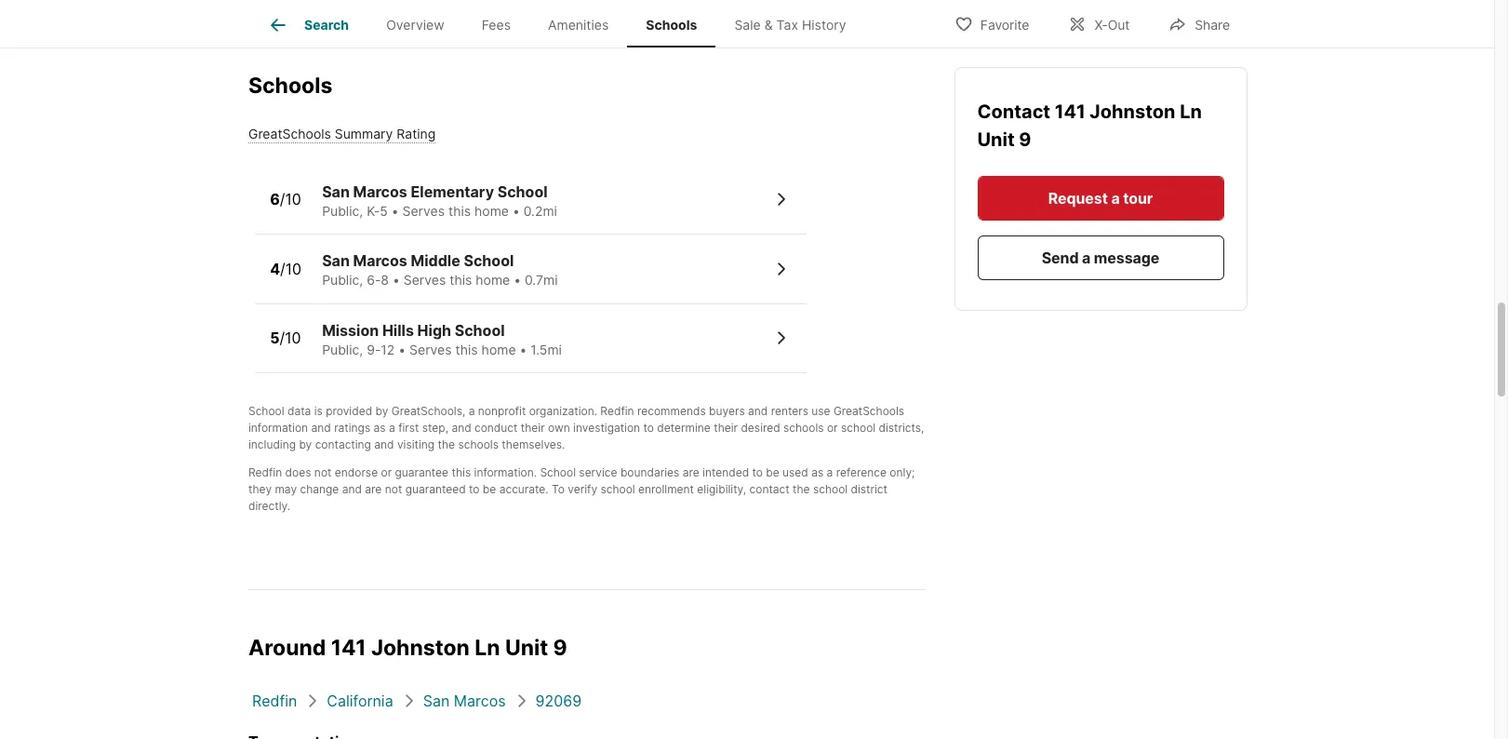 Task type: locate. For each thing, give the bounding box(es) containing it.
used
[[783, 465, 809, 479]]

san down the around 141 johnston ln unit 9
[[423, 691, 450, 710]]

•
[[392, 202, 399, 218], [513, 202, 520, 218], [393, 272, 400, 288], [514, 272, 521, 288], [399, 341, 406, 357], [520, 341, 527, 357]]

1 vertical spatial san
[[322, 251, 350, 270]]

0 vertical spatial /10
[[280, 190, 301, 209]]

are up enrollment
[[683, 465, 700, 479]]

information.
[[474, 465, 537, 479]]

1 vertical spatial 5
[[270, 329, 280, 347]]

0 vertical spatial johnston
[[1091, 101, 1177, 123]]

johnston up the san marcos link
[[371, 635, 470, 661]]

4
[[270, 259, 280, 278]]

home inside san marcos middle school public, 6-8 • serves this home • 0.7mi
[[476, 272, 510, 288]]

san
[[322, 182, 350, 201], [322, 251, 350, 270], [423, 691, 450, 710]]

2 vertical spatial serves
[[410, 341, 452, 357]]

marcos
[[353, 182, 408, 201], [353, 251, 408, 270], [454, 691, 506, 710]]

contact
[[750, 482, 790, 496]]

nonprofit
[[478, 404, 526, 418]]

1 vertical spatial johnston
[[371, 635, 470, 661]]

johnston
[[1091, 101, 1177, 123], [371, 635, 470, 661]]

0 vertical spatial public,
[[322, 202, 363, 218]]

schools down conduct
[[458, 437, 499, 451]]

2 vertical spatial san
[[423, 691, 450, 710]]

public, inside mission hills high school public, 9-12 • serves this home • 1.5mi
[[322, 341, 363, 357]]

this up ,
[[456, 341, 478, 357]]

0 vertical spatial 5
[[380, 202, 388, 218]]

1 horizontal spatial greatschools
[[392, 404, 463, 418]]

• left 0.2mi
[[513, 202, 520, 218]]

change
[[300, 482, 339, 496]]

/10 up '4 /10' at the left
[[280, 190, 301, 209]]

2 horizontal spatial greatschools
[[834, 404, 905, 418]]

ln
[[1181, 101, 1203, 123], [475, 635, 500, 661]]

message
[[1095, 249, 1161, 267]]

a left tour on the right top of the page
[[1112, 189, 1121, 208]]

and
[[748, 404, 768, 418], [311, 421, 331, 435], [452, 421, 472, 435], [374, 437, 394, 451], [342, 482, 362, 496]]

school data is provided by greatschools
[[249, 404, 463, 418]]

0 vertical spatial to
[[644, 421, 654, 435]]

by right provided
[[376, 404, 389, 418]]

2 vertical spatial redfin
[[252, 691, 297, 710]]

school left districts,
[[841, 421, 876, 435]]

their down "buyers"
[[714, 421, 738, 435]]

0 vertical spatial redfin
[[601, 404, 634, 418]]

5 up '8'
[[380, 202, 388, 218]]

,
[[463, 404, 466, 418]]

0 vertical spatial home
[[475, 202, 509, 218]]

0 horizontal spatial as
[[374, 421, 386, 435]]

unit up the 92069
[[505, 635, 548, 661]]

/10
[[280, 190, 301, 209], [280, 259, 302, 278], [280, 329, 301, 347]]

greatschools up districts,
[[834, 404, 905, 418]]

schools down renters
[[784, 421, 824, 435]]

2 vertical spatial public,
[[322, 341, 363, 357]]

this for elementary
[[449, 202, 471, 218]]

a right send
[[1083, 249, 1092, 267]]

serves inside san marcos middle school public, 6-8 • serves this home • 0.7mi
[[404, 272, 446, 288]]

1 horizontal spatial 5
[[380, 202, 388, 218]]

by up does in the bottom left of the page
[[299, 437, 312, 451]]

this for middle
[[450, 272, 472, 288]]

school up to
[[540, 465, 576, 479]]

x-out button
[[1053, 4, 1146, 42]]

1 horizontal spatial 9
[[1020, 128, 1032, 151]]

0 vertical spatial be
[[766, 465, 780, 479]]

this down middle
[[450, 272, 472, 288]]

school
[[498, 182, 548, 201], [464, 251, 514, 270], [455, 321, 505, 339], [249, 404, 284, 418], [540, 465, 576, 479]]

141 up request
[[1056, 101, 1086, 123]]

contact
[[978, 101, 1056, 123]]

ln down share button
[[1181, 101, 1203, 123]]

2 vertical spatial to
[[469, 482, 480, 496]]

schools down the search link
[[249, 72, 333, 98]]

data
[[288, 404, 311, 418]]

1 horizontal spatial ln
[[1181, 101, 1203, 123]]

intended
[[703, 465, 749, 479]]

serves down high
[[410, 341, 452, 357]]

san inside san marcos elementary school public, k-5 • serves this home • 0.2mi
[[322, 182, 350, 201]]

not up change
[[314, 465, 332, 479]]

k-
[[367, 202, 380, 218]]

1 vertical spatial are
[[365, 482, 382, 496]]

1 vertical spatial 9
[[553, 635, 568, 661]]

send a message
[[1043, 249, 1161, 267]]

school up 0.2mi
[[498, 182, 548, 201]]

a for request
[[1112, 189, 1121, 208]]

this inside san marcos middle school public, 6-8 • serves this home • 0.7mi
[[450, 272, 472, 288]]

public, left the k-
[[322, 202, 363, 218]]

0 horizontal spatial be
[[483, 482, 496, 496]]

information
[[249, 421, 308, 435]]

0 vertical spatial ln
[[1181, 101, 1203, 123]]

0 horizontal spatial to
[[469, 482, 480, 496]]

greatschools up 6 /10
[[249, 125, 331, 141]]

marcos left 92069 link
[[454, 691, 506, 710]]

greatschools
[[249, 125, 331, 141], [392, 404, 463, 418], [834, 404, 905, 418]]

5 inside san marcos elementary school public, k-5 • serves this home • 0.2mi
[[380, 202, 388, 218]]

serves down middle
[[404, 272, 446, 288]]

marcos inside san marcos middle school public, 6-8 • serves this home • 0.7mi
[[353, 251, 408, 270]]

public,
[[322, 202, 363, 218], [322, 272, 363, 288], [322, 341, 363, 357]]

send a message button
[[978, 235, 1225, 280]]

serves
[[403, 202, 445, 218], [404, 272, 446, 288], [410, 341, 452, 357]]

or right endorse
[[381, 465, 392, 479]]

johnston up tour on the right top of the page
[[1091, 101, 1177, 123]]

public, down mission
[[322, 341, 363, 357]]

0 horizontal spatial unit
[[505, 635, 548, 661]]

0 horizontal spatial schools
[[249, 72, 333, 98]]

as right used
[[812, 465, 824, 479]]

1 horizontal spatial are
[[683, 465, 700, 479]]

1 vertical spatial serves
[[404, 272, 446, 288]]

this
[[449, 202, 471, 218], [450, 272, 472, 288], [456, 341, 478, 357], [452, 465, 471, 479]]

their up the themselves.
[[521, 421, 545, 435]]

organization.
[[529, 404, 598, 418]]

0 vertical spatial schools
[[646, 17, 697, 33]]

public, inside san marcos elementary school public, k-5 • serves this home • 0.2mi
[[322, 202, 363, 218]]

marcos for middle
[[353, 251, 408, 270]]

be up contact
[[766, 465, 780, 479]]

1 vertical spatial unit
[[505, 635, 548, 661]]

redfin up investigation
[[601, 404, 634, 418]]

school right middle
[[464, 251, 514, 270]]

1 horizontal spatial the
[[793, 482, 810, 496]]

the down the step, on the left of the page
[[438, 437, 455, 451]]

home down elementary
[[475, 202, 509, 218]]

unit
[[978, 128, 1016, 151], [505, 635, 548, 661]]

greatschools summary rating
[[249, 125, 436, 141]]

san right 6 /10
[[322, 182, 350, 201]]

1 vertical spatial schools
[[458, 437, 499, 451]]

5 down '4'
[[270, 329, 280, 347]]

0.2mi
[[524, 202, 558, 218]]

tab list containing search
[[249, 0, 880, 47]]

1 public, from the top
[[322, 202, 363, 218]]

schools tab
[[628, 3, 716, 47]]

service
[[579, 465, 618, 479]]

schools inside tab
[[646, 17, 697, 33]]

tab list
[[249, 0, 880, 47]]

mission hills high school public, 9-12 • serves this home • 1.5mi
[[322, 321, 562, 357]]

9 up the 92069
[[553, 635, 568, 661]]

to down information.
[[469, 482, 480, 496]]

serves inside mission hills high school public, 9-12 • serves this home • 1.5mi
[[410, 341, 452, 357]]

1 vertical spatial or
[[381, 465, 392, 479]]

marcos up '8'
[[353, 251, 408, 270]]

0 horizontal spatial or
[[381, 465, 392, 479]]

0 vertical spatial or
[[827, 421, 838, 435]]

and up desired
[[748, 404, 768, 418]]

0 vertical spatial 9
[[1020, 128, 1032, 151]]

1 horizontal spatial to
[[644, 421, 654, 435]]

serves down elementary
[[403, 202, 445, 218]]

are down endorse
[[365, 482, 382, 496]]

0 vertical spatial the
[[438, 437, 455, 451]]

9 down contact
[[1020, 128, 1032, 151]]

1 vertical spatial schools
[[249, 72, 333, 98]]

1 horizontal spatial johnston
[[1091, 101, 1177, 123]]

0 horizontal spatial 141
[[331, 635, 366, 661]]

0 horizontal spatial not
[[314, 465, 332, 479]]

school inside san marcos middle school public, 6-8 • serves this home • 0.7mi
[[464, 251, 514, 270]]

a right ,
[[469, 404, 475, 418]]

1 horizontal spatial be
[[766, 465, 780, 479]]

school inside mission hills high school public, 9-12 • serves this home • 1.5mi
[[455, 321, 505, 339]]

0 vertical spatial unit
[[978, 128, 1016, 151]]

home left 0.7mi
[[476, 272, 510, 288]]

1 vertical spatial by
[[299, 437, 312, 451]]

school right high
[[455, 321, 505, 339]]

1 vertical spatial /10
[[280, 259, 302, 278]]

2 public, from the top
[[322, 272, 363, 288]]

1 vertical spatial be
[[483, 482, 496, 496]]

1 horizontal spatial as
[[812, 465, 824, 479]]

san marcos link
[[423, 691, 506, 710]]

or down use
[[827, 421, 838, 435]]

1 horizontal spatial 141
[[1056, 101, 1086, 123]]

san inside san marcos middle school public, 6-8 • serves this home • 0.7mi
[[322, 251, 350, 270]]

to
[[644, 421, 654, 435], [753, 465, 763, 479], [469, 482, 480, 496]]

school inside school service boundaries are intended to be used as a reference only; they may change and are not
[[540, 465, 576, 479]]

1 /10 from the top
[[280, 190, 301, 209]]

0 vertical spatial marcos
[[353, 182, 408, 201]]

0 horizontal spatial 5
[[270, 329, 280, 347]]

public, left 6-
[[322, 272, 363, 288]]

redfin up they
[[249, 465, 282, 479]]

serves for elementary
[[403, 202, 445, 218]]

1 horizontal spatial by
[[376, 404, 389, 418]]

92069
[[536, 691, 582, 710]]

serves inside san marcos elementary school public, k-5 • serves this home • 0.2mi
[[403, 202, 445, 218]]

0 vertical spatial schools
[[784, 421, 824, 435]]

own
[[548, 421, 570, 435]]

0 horizontal spatial their
[[521, 421, 545, 435]]

1 vertical spatial marcos
[[353, 251, 408, 270]]

141 up the california link
[[331, 635, 366, 661]]

school down service
[[601, 482, 635, 496]]

x-out
[[1095, 16, 1130, 32]]

2 vertical spatial home
[[482, 341, 516, 357]]

1 horizontal spatial or
[[827, 421, 838, 435]]

ln inside 141 johnston ln unit 9
[[1181, 101, 1203, 123]]

out
[[1108, 16, 1130, 32]]

home for elementary
[[475, 202, 509, 218]]

around 141 johnston ln unit 9
[[249, 635, 568, 661]]

their
[[521, 421, 545, 435], [714, 421, 738, 435]]

redfin down around at the left bottom of the page
[[252, 691, 297, 710]]

request a tour
[[1049, 189, 1154, 208]]

3 /10 from the top
[[280, 329, 301, 347]]

1 horizontal spatial schools
[[646, 17, 697, 33]]

boundaries
[[621, 465, 680, 479]]

0 horizontal spatial are
[[365, 482, 382, 496]]

1 vertical spatial home
[[476, 272, 510, 288]]

public, inside san marcos middle school public, 6-8 • serves this home • 0.7mi
[[322, 272, 363, 288]]

0 horizontal spatial the
[[438, 437, 455, 451]]

1 vertical spatial the
[[793, 482, 810, 496]]

as inside school service boundaries are intended to be used as a reference only; they may change and are not
[[812, 465, 824, 479]]

san for san marcos elementary school
[[322, 182, 350, 201]]

ln up san marcos
[[475, 635, 500, 661]]

home inside mission hills high school public, 9-12 • serves this home • 1.5mi
[[482, 341, 516, 357]]

3 public, from the top
[[322, 341, 363, 357]]

this down elementary
[[449, 202, 471, 218]]

0 horizontal spatial ln
[[475, 635, 500, 661]]

0 vertical spatial are
[[683, 465, 700, 479]]

to inside school service boundaries are intended to be used as a reference only; they may change and are not
[[753, 465, 763, 479]]

step,
[[422, 421, 449, 435]]

1 vertical spatial 141
[[331, 635, 366, 661]]

are
[[683, 465, 700, 479], [365, 482, 382, 496]]

marcos up the k-
[[353, 182, 408, 201]]

serves for high
[[410, 341, 452, 357]]

1 vertical spatial ln
[[475, 635, 500, 661]]

school up information
[[249, 404, 284, 418]]

unit down contact
[[978, 128, 1016, 151]]

5
[[380, 202, 388, 218], [270, 329, 280, 347]]

to down recommends
[[644, 421, 654, 435]]

not down "redfin does not endorse or guarantee this information."
[[385, 482, 402, 496]]

or
[[827, 421, 838, 435], [381, 465, 392, 479]]

1 vertical spatial to
[[753, 465, 763, 479]]

school inside the 'first step, and conduct their own investigation to determine their desired schools or school districts, including by contacting and visiting the schools themselves.'
[[841, 421, 876, 435]]

4 /10
[[270, 259, 302, 278]]

x-
[[1095, 16, 1108, 32]]

2 /10 from the top
[[280, 259, 302, 278]]

• left 1.5mi
[[520, 341, 527, 357]]

this inside mission hills high school public, 9-12 • serves this home • 1.5mi
[[456, 341, 478, 357]]

/10 left mission
[[280, 329, 301, 347]]

by
[[376, 404, 389, 418], [299, 437, 312, 451]]

the down used
[[793, 482, 810, 496]]

2 vertical spatial /10
[[280, 329, 301, 347]]

verify
[[568, 482, 598, 496]]

1 horizontal spatial not
[[385, 482, 402, 496]]

1 vertical spatial redfin
[[249, 465, 282, 479]]

0 horizontal spatial 9
[[553, 635, 568, 661]]

public, for san marcos elementary school
[[322, 202, 363, 218]]

endorse
[[335, 465, 378, 479]]

determine
[[657, 421, 711, 435]]

this inside san marcos elementary school public, k-5 • serves this home • 0.2mi
[[449, 202, 471, 218]]

sale
[[735, 17, 761, 33]]

search link
[[267, 14, 349, 36]]

0 vertical spatial serves
[[403, 202, 445, 218]]

schools left the sale
[[646, 17, 697, 33]]

school inside san marcos elementary school public, k-5 • serves this home • 0.2mi
[[498, 182, 548, 201]]

not
[[314, 465, 332, 479], [385, 482, 402, 496]]

reference
[[837, 465, 887, 479]]

be down information.
[[483, 482, 496, 496]]

san right '4 /10' at the left
[[322, 251, 350, 270]]

desired
[[741, 421, 781, 435]]

home left 1.5mi
[[482, 341, 516, 357]]

0 horizontal spatial johnston
[[371, 635, 470, 661]]

1 vertical spatial public,
[[322, 272, 363, 288]]

search
[[304, 17, 349, 33]]

as right ratings
[[374, 421, 386, 435]]

redfin
[[601, 404, 634, 418], [249, 465, 282, 479], [252, 691, 297, 710]]

this up "guaranteed" on the left bottom of page
[[452, 465, 471, 479]]

0 horizontal spatial by
[[299, 437, 312, 451]]

be inside school service boundaries are intended to be used as a reference only; they may change and are not
[[766, 465, 780, 479]]

/10 down 6 /10
[[280, 259, 302, 278]]

0 vertical spatial by
[[376, 404, 389, 418]]

home
[[475, 202, 509, 218], [476, 272, 510, 288], [482, 341, 516, 357]]

marcos inside san marcos elementary school public, k-5 • serves this home • 0.2mi
[[353, 182, 408, 201]]

2 horizontal spatial to
[[753, 465, 763, 479]]

0 vertical spatial as
[[374, 421, 386, 435]]

0 vertical spatial 141
[[1056, 101, 1086, 123]]

district
[[851, 482, 888, 496]]

1 horizontal spatial unit
[[978, 128, 1016, 151]]

as
[[374, 421, 386, 435], [812, 465, 824, 479]]

• right 12
[[399, 341, 406, 357]]

districts,
[[879, 421, 925, 435]]

0 vertical spatial san
[[322, 182, 350, 201]]

and down endorse
[[342, 482, 362, 496]]

home inside san marcos elementary school public, k-5 • serves this home • 0.2mi
[[475, 202, 509, 218]]

rating
[[397, 125, 436, 141]]

1 vertical spatial as
[[812, 465, 824, 479]]

mission
[[322, 321, 379, 339]]

1 horizontal spatial their
[[714, 421, 738, 435]]

or inside the 'first step, and conduct their own investigation to determine their desired schools or school districts, including by contacting and visiting the schools themselves.'
[[827, 421, 838, 435]]

johnston inside 141 johnston ln unit 9
[[1091, 101, 1177, 123]]

a left reference
[[827, 465, 833, 479]]

to up contact
[[753, 465, 763, 479]]

greatschools up the step, on the left of the page
[[392, 404, 463, 418]]

1 vertical spatial not
[[385, 482, 402, 496]]



Task type: describe. For each thing, give the bounding box(es) containing it.
not inside school service boundaries are intended to be used as a reference only; they may change and are not
[[385, 482, 402, 496]]

overview tab
[[368, 3, 463, 47]]

directly.
[[249, 499, 291, 513]]

• right '8'
[[393, 272, 400, 288]]

a for ,
[[469, 404, 475, 418]]

may
[[275, 482, 297, 496]]

elementary
[[411, 182, 494, 201]]

favorite
[[981, 16, 1030, 32]]

0 horizontal spatial schools
[[458, 437, 499, 451]]

favorite button
[[939, 4, 1046, 42]]

redfin for redfin
[[252, 691, 297, 710]]

history
[[802, 17, 847, 33]]

5 /10
[[270, 329, 301, 347]]

sale & tax history tab
[[716, 3, 865, 47]]

tour
[[1124, 189, 1154, 208]]

greatschools inside , a nonprofit organization. redfin recommends buyers and renters use greatschools information and ratings as a
[[834, 404, 905, 418]]

6
[[270, 190, 280, 209]]

only;
[[890, 465, 915, 479]]

public, for san marcos middle school
[[322, 272, 363, 288]]

hills
[[382, 321, 414, 339]]

share button
[[1154, 4, 1246, 42]]

0 horizontal spatial greatschools
[[249, 125, 331, 141]]

by inside the 'first step, and conduct their own investigation to determine their desired schools or school districts, including by contacting and visiting the schools themselves.'
[[299, 437, 312, 451]]

send
[[1043, 249, 1080, 267]]

accurate.
[[500, 482, 549, 496]]

2 their from the left
[[714, 421, 738, 435]]

a left first
[[389, 421, 395, 435]]

recommends
[[638, 404, 706, 418]]

serves for middle
[[404, 272, 446, 288]]

does
[[285, 465, 311, 479]]

/10 for 6
[[280, 190, 301, 209]]

middle
[[411, 251, 461, 270]]

guaranteed to be accurate. to verify school enrollment eligibility, contact the school district directly.
[[249, 482, 888, 513]]

san marcos elementary school public, k-5 • serves this home • 0.2mi
[[322, 182, 558, 218]]

they
[[249, 482, 272, 496]]

a for send
[[1083, 249, 1092, 267]]

eligibility,
[[698, 482, 747, 496]]

6-
[[367, 272, 381, 288]]

home for middle
[[476, 272, 510, 288]]

school service boundaries are intended to be used as a reference only; they may change and are not
[[249, 465, 915, 496]]

to inside the 'first step, and conduct their own investigation to determine their desired schools or school districts, including by contacting and visiting the schools themselves.'
[[644, 421, 654, 435]]

investigation
[[573, 421, 641, 435]]

use
[[812, 404, 831, 418]]

enrollment
[[639, 482, 694, 496]]

redfin link
[[252, 691, 297, 710]]

request
[[1049, 189, 1109, 208]]

the inside the 'first step, and conduct their own investigation to determine their desired schools or school districts, including by contacting and visiting the schools themselves.'
[[438, 437, 455, 451]]

public, for mission hills high school
[[322, 341, 363, 357]]

request a tour button
[[978, 176, 1225, 221]]

be inside "guaranteed to be accurate. to verify school enrollment eligibility, contact the school district directly."
[[483, 482, 496, 496]]

school for san marcos elementary school
[[498, 182, 548, 201]]

9-
[[367, 341, 381, 357]]

guarantee
[[395, 465, 449, 479]]

to inside "guaranteed to be accurate. to verify school enrollment eligibility, contact the school district directly."
[[469, 482, 480, 496]]

first
[[399, 421, 419, 435]]

141 inside 141 johnston ln unit 9
[[1056, 101, 1086, 123]]

to
[[552, 482, 565, 496]]

first step, and conduct their own investigation to determine their desired schools or school districts, including by contacting and visiting the schools themselves.
[[249, 421, 925, 451]]

buyers
[[709, 404, 745, 418]]

home for high
[[482, 341, 516, 357]]

amenities tab
[[530, 3, 628, 47]]

9 inside 141 johnston ln unit 9
[[1020, 128, 1032, 151]]

contacting
[[315, 437, 371, 451]]

redfin for redfin does not endorse or guarantee this information.
[[249, 465, 282, 479]]

share
[[1195, 16, 1231, 32]]

school for san marcos middle school
[[464, 251, 514, 270]]

6 /10
[[270, 190, 301, 209]]

/10 for 4
[[280, 259, 302, 278]]

sale & tax history
[[735, 17, 847, 33]]

0.7mi
[[525, 272, 558, 288]]

and inside school service boundaries are intended to be used as a reference only; they may change and are not
[[342, 482, 362, 496]]

visiting
[[397, 437, 435, 451]]

, a nonprofit organization. redfin recommends buyers and renters use greatschools information and ratings as a
[[249, 404, 905, 435]]

fees tab
[[463, 3, 530, 47]]

overview
[[386, 17, 445, 33]]

and down is
[[311, 421, 331, 435]]

san for san marcos middle school
[[322, 251, 350, 270]]

1.5mi
[[531, 341, 562, 357]]

the inside "guaranteed to be accurate. to verify school enrollment eligibility, contact the school district directly."
[[793, 482, 810, 496]]

school down reference
[[813, 482, 848, 496]]

themselves.
[[502, 437, 565, 451]]

92069 link
[[536, 691, 582, 710]]

tax
[[777, 17, 799, 33]]

8
[[381, 272, 389, 288]]

a inside school service boundaries are intended to be used as a reference only; they may change and are not
[[827, 465, 833, 479]]

unit inside 141 johnston ln unit 9
[[978, 128, 1016, 151]]

1 their from the left
[[521, 421, 545, 435]]

12
[[381, 341, 395, 357]]

fees
[[482, 17, 511, 33]]

and up "redfin does not endorse or guarantee this information."
[[374, 437, 394, 451]]

greatschools summary rating link
[[249, 125, 436, 141]]

and down ,
[[452, 421, 472, 435]]

around
[[249, 635, 326, 661]]

redfin inside , a nonprofit organization. redfin recommends buyers and renters use greatschools information and ratings as a
[[601, 404, 634, 418]]

1 horizontal spatial schools
[[784, 421, 824, 435]]

/10 for 5
[[280, 329, 301, 347]]

summary
[[335, 125, 393, 141]]

renters
[[771, 404, 809, 418]]

• right the k-
[[392, 202, 399, 218]]

conduct
[[475, 421, 518, 435]]

san marcos middle school public, 6-8 • serves this home • 0.7mi
[[322, 251, 558, 288]]

marcos for elementary
[[353, 182, 408, 201]]

is
[[314, 404, 323, 418]]

2 vertical spatial marcos
[[454, 691, 506, 710]]

this for high
[[456, 341, 478, 357]]

provided
[[326, 404, 372, 418]]

as inside , a nonprofit organization. redfin recommends buyers and renters use greatschools information and ratings as a
[[374, 421, 386, 435]]

school for mission hills high school
[[455, 321, 505, 339]]

0 vertical spatial not
[[314, 465, 332, 479]]

san marcos
[[423, 691, 506, 710]]

141 johnston ln unit 9
[[978, 101, 1203, 151]]

amenities
[[548, 17, 609, 33]]

• left 0.7mi
[[514, 272, 521, 288]]

redfin does not endorse or guarantee this information.
[[249, 465, 537, 479]]

california
[[327, 691, 393, 710]]

ratings
[[334, 421, 371, 435]]

&
[[765, 17, 773, 33]]



Task type: vqa. For each thing, say whether or not it's contained in the screenshot.
bottom as
yes



